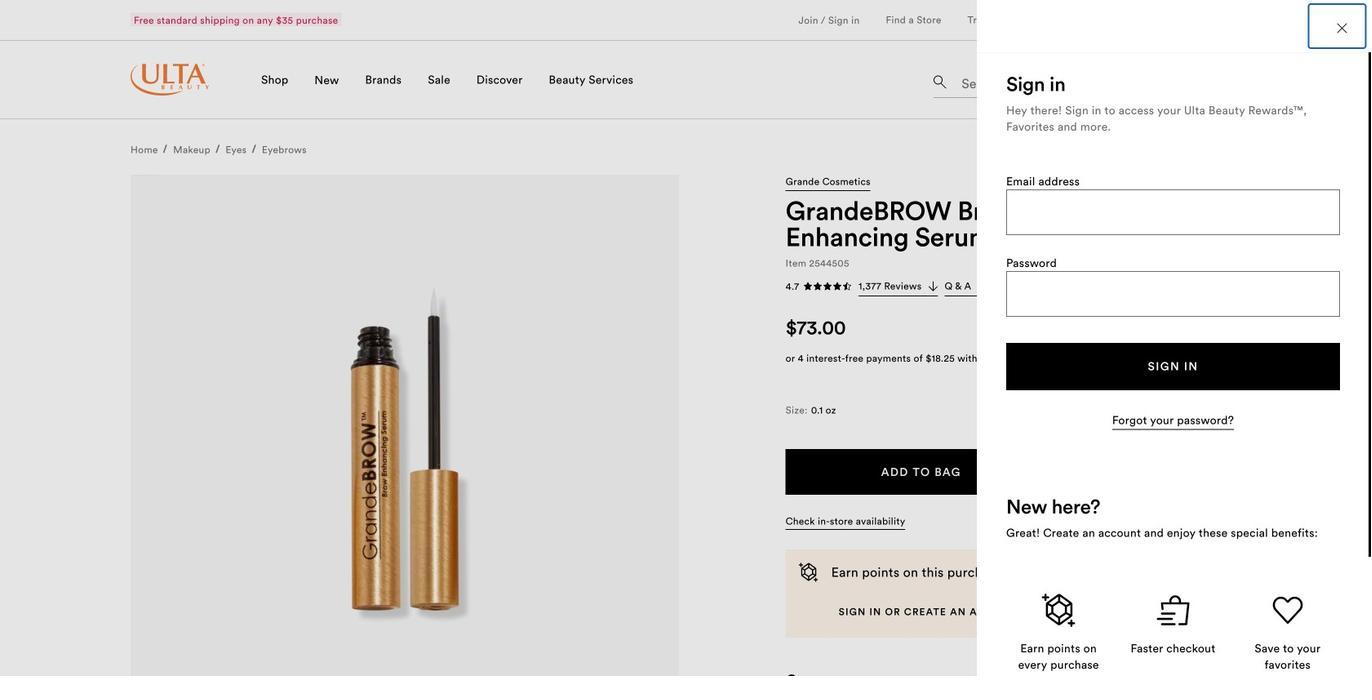 Task type: describe. For each thing, give the bounding box(es) containing it.
Search products and more search field
[[960, 65, 1158, 94]]

starhalf image
[[843, 281, 852, 291]]

1 starfilled image from the left
[[803, 281, 813, 291]]

2 starfilled image from the left
[[833, 281, 843, 291]]



Task type: vqa. For each thing, say whether or not it's contained in the screenshot.
password field
yes



Task type: locate. For each thing, give the bounding box(es) containing it.
close image
[[1338, 23, 1347, 33]]

0 horizontal spatial starfilled image
[[803, 281, 813, 291]]

1 horizontal spatial starfilled image
[[833, 281, 843, 291]]

starfilled image
[[803, 281, 813, 291], [833, 281, 843, 291]]

starfilled image
[[813, 281, 823, 291], [823, 281, 833, 291]]

1 starfilled image from the left
[[813, 281, 823, 291]]

withiconright image
[[929, 281, 938, 291]]

None password field
[[1007, 272, 1340, 316]]

2 starfilled image from the left
[[823, 281, 833, 291]]

None text field
[[1007, 190, 1340, 234]]

None search field
[[934, 62, 1163, 101]]



